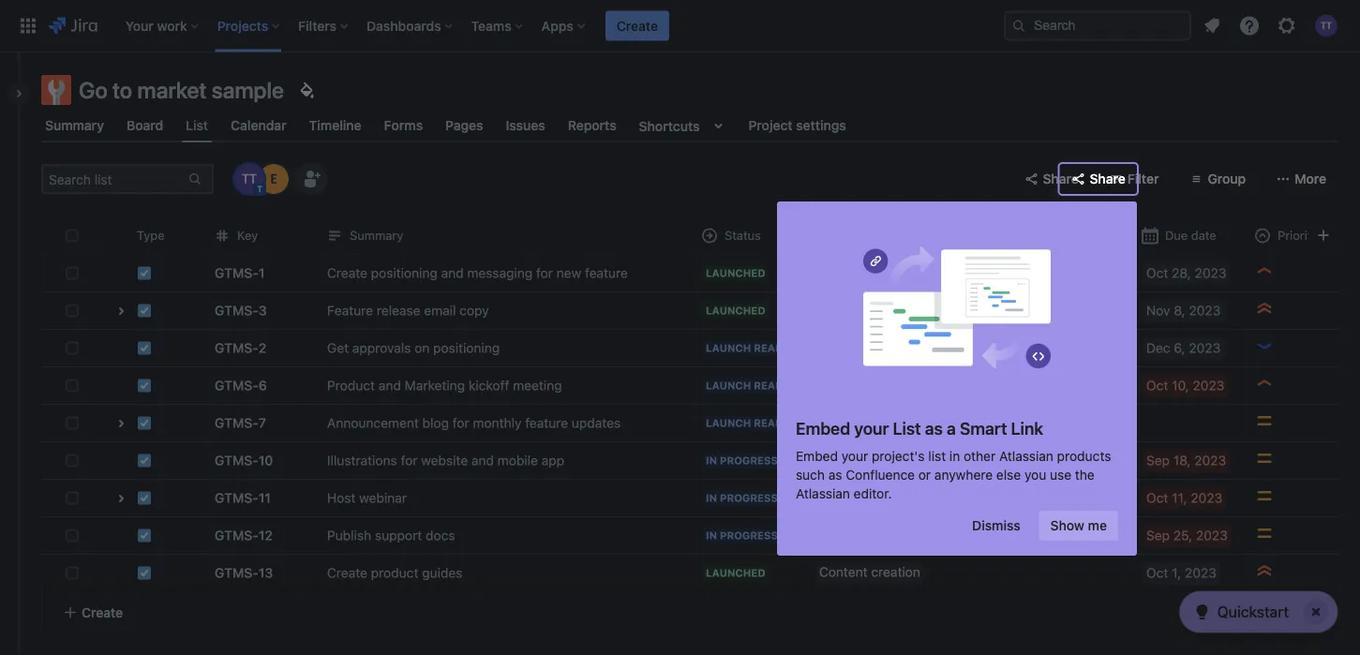 Task type: describe. For each thing, give the bounding box(es) containing it.
forms link
[[380, 109, 427, 143]]

create button inside primary element
[[606, 11, 670, 41]]

content creation for guides
[[820, 565, 921, 580]]

guides
[[422, 566, 463, 581]]

1 vertical spatial create button
[[42, 592, 1339, 634]]

summary inside tab list
[[45, 118, 104, 133]]

products
[[1058, 449, 1112, 464]]

11
[[259, 491, 271, 506]]

other
[[964, 449, 996, 464]]

table containing gtms-1
[[42, 217, 1361, 656]]

your for project's
[[842, 449, 869, 464]]

2 content creation from the top
[[820, 490, 921, 505]]

comms for announcement blog for monthly feature updates
[[882, 415, 927, 430]]

date
[[1192, 229, 1217, 243]]

editor.
[[854, 486, 893, 502]]

launch for meeting
[[706, 380, 752, 392]]

gtms- for 2
[[215, 340, 259, 356]]

summary link
[[41, 109, 108, 143]]

product and marketing kickoff meeting
[[327, 378, 562, 393]]

dismiss quickstart image
[[1302, 597, 1332, 627]]

calendar link
[[227, 109, 290, 143]]

in progress for docs
[[706, 530, 778, 542]]

content for guides
[[820, 565, 868, 580]]

launch ready for meeting
[[706, 380, 790, 392]]

3 row from the top
[[42, 292, 1361, 330]]

gtms-6 link
[[215, 377, 267, 395]]

2 creation from the top
[[872, 490, 921, 505]]

launch ready for feature
[[706, 417, 790, 430]]

new
[[557, 265, 582, 281]]

announcement
[[327, 416, 419, 431]]

1 horizontal spatial for
[[453, 416, 470, 431]]

check image
[[1192, 601, 1214, 624]]

task image for row containing gtms-2
[[137, 341, 152, 356]]

a
[[947, 419, 956, 439]]

launch for feature
[[706, 417, 752, 430]]

due
[[1166, 229, 1189, 243]]

gtms- for 11
[[215, 491, 259, 506]]

task image for gtms-6
[[137, 378, 152, 393]]

product
[[327, 378, 375, 393]]

gtms-10 link
[[215, 452, 273, 470]]

show
[[1051, 518, 1085, 534]]

type
[[137, 229, 165, 243]]

anywhere
[[935, 468, 993, 483]]

gtms-12
[[215, 528, 273, 544]]

show me
[[1051, 518, 1108, 534]]

publish support docs
[[327, 528, 455, 544]]

13
[[259, 566, 273, 581]]

pages link
[[442, 109, 487, 143]]

board link
[[123, 109, 167, 143]]

kickoff
[[469, 378, 510, 393]]

Search field
[[1005, 11, 1192, 41]]

your for list
[[855, 419, 889, 439]]

issues
[[506, 118, 546, 133]]

2 task image from the top
[[137, 416, 152, 431]]

gtms-12 link
[[215, 527, 273, 545]]

get
[[327, 340, 349, 356]]

to
[[113, 77, 132, 103]]

content creation for website
[[820, 452, 921, 468]]

7
[[259, 416, 266, 431]]

embed for embed your list as a smart link
[[796, 419, 851, 439]]

search image
[[1012, 18, 1027, 33]]

settings
[[797, 118, 847, 133]]

dismiss button
[[961, 511, 1032, 541]]

priority
[[1278, 229, 1319, 243]]

row containing gtms-6
[[42, 367, 1361, 405]]

webinar
[[359, 491, 407, 506]]

task image for gtms-3 cell
[[137, 303, 152, 318]]

board
[[127, 118, 163, 133]]

tab list containing list
[[30, 109, 1350, 143]]

copy
[[460, 303, 489, 318]]

confluence
[[846, 468, 915, 483]]

task image for gtms-12
[[137, 529, 152, 544]]

project
[[749, 118, 793, 133]]

in for website
[[706, 455, 718, 467]]

you
[[1025, 468, 1047, 483]]

1 launched from the top
[[706, 267, 766, 280]]

3
[[259, 303, 267, 318]]

1 vertical spatial list
[[893, 419, 922, 439]]

timeline link
[[305, 109, 365, 143]]

0 vertical spatial as
[[925, 419, 943, 439]]

use
[[1051, 468, 1072, 483]]

8 row from the top
[[42, 479, 1361, 518]]

customer for announcement blog for monthly feature updates
[[820, 415, 879, 430]]

terry turtle image
[[234, 164, 265, 194]]

gtms- for 13
[[215, 566, 259, 581]]

task image for row containing gtms-1
[[137, 266, 152, 281]]

open image
[[110, 488, 132, 510]]

0 horizontal spatial and
[[379, 378, 401, 393]]

create positioning and messaging for new feature
[[327, 265, 628, 281]]

updates
[[572, 416, 621, 431]]

comms for feature release email copy
[[882, 302, 927, 317]]

project settings
[[749, 118, 847, 133]]

gtms-2
[[215, 340, 267, 356]]

1 horizontal spatial atlassian
[[1000, 449, 1054, 464]]

primary element
[[11, 0, 1005, 52]]

add people image
[[300, 168, 323, 190]]

sample
[[212, 77, 284, 103]]

link
[[1012, 419, 1044, 439]]

terry
[[1005, 340, 1036, 356]]

smart
[[960, 419, 1008, 439]]

meeting
[[513, 378, 562, 393]]

2 vertical spatial for
[[401, 453, 418, 469]]

embed for embed your project's list in other atlassian products such as confluence or anywhere else you use the atlassian editor.
[[796, 449, 839, 464]]

feature
[[327, 303, 373, 318]]

1 horizontal spatial feature
[[585, 265, 628, 281]]

illustrations for website and mobile app
[[327, 453, 565, 469]]

get approvals on positioning
[[327, 340, 500, 356]]

gtms-10
[[215, 453, 273, 469]]

gtms-3 link
[[215, 302, 267, 320]]

else
[[997, 468, 1022, 483]]

in
[[950, 449, 961, 464]]

product
[[371, 566, 419, 581]]

eloisefrancis23 image
[[259, 164, 289, 194]]

embed your view as a smart link image
[[864, 247, 1051, 370]]

reports
[[568, 118, 617, 133]]

2 progress from the top
[[720, 492, 778, 505]]

1
[[259, 265, 265, 281]]

feature release email copy
[[327, 303, 489, 318]]



Task type: locate. For each thing, give the bounding box(es) containing it.
quickstart button
[[1181, 592, 1338, 633]]

marketing
[[405, 378, 465, 393]]

1 horizontal spatial summary
[[350, 229, 404, 243]]

for left website at the left bottom
[[401, 453, 418, 469]]

2 vertical spatial and
[[472, 453, 494, 469]]

3 gtms- from the top
[[215, 340, 259, 356]]

blog
[[423, 416, 449, 431]]

terry turtle
[[1005, 340, 1074, 356]]

2 horizontal spatial for
[[537, 265, 553, 281]]

gtms-1
[[215, 265, 265, 281]]

button to open the fields dropdown. open the fields dropdown to add fields to list view or create a new field image
[[1313, 224, 1336, 247]]

0 vertical spatial feature
[[585, 265, 628, 281]]

your up project's
[[855, 419, 889, 439]]

4 row from the top
[[42, 329, 1361, 368]]

2 task image from the top
[[137, 303, 152, 318]]

launch
[[706, 342, 752, 355], [706, 380, 752, 392], [706, 417, 752, 430]]

3 task image from the top
[[137, 454, 152, 469]]

1 vertical spatial summary
[[350, 229, 404, 243]]

2 vertical spatial launch ready
[[706, 417, 790, 430]]

launched for customer comms
[[706, 305, 766, 317]]

open image
[[110, 300, 132, 323], [110, 413, 132, 435]]

2 vertical spatial content creation
[[820, 565, 921, 580]]

row containing gtms-1
[[42, 254, 1361, 293]]

publish
[[327, 528, 372, 544]]

such
[[796, 468, 825, 483]]

1 vertical spatial embed
[[796, 449, 839, 464]]

0 vertical spatial summary
[[45, 118, 104, 133]]

2 ready from the top
[[754, 380, 790, 392]]

0 vertical spatial ready
[[754, 342, 790, 355]]

cell for gtms-3
[[103, 293, 206, 329]]

1 embed from the top
[[796, 419, 851, 439]]

1 vertical spatial in
[[706, 492, 718, 505]]

1 creation from the top
[[872, 452, 921, 468]]

and left the mobile
[[472, 453, 494, 469]]

release
[[377, 303, 421, 318]]

1 vertical spatial content
[[820, 490, 868, 505]]

2 vertical spatial creation
[[872, 565, 921, 580]]

gtms- down gtms-10 link
[[215, 491, 259, 506]]

0 vertical spatial comms
[[882, 302, 927, 317]]

eloisefrancis23 for host webinar
[[1005, 491, 1097, 506]]

Search list text field
[[43, 166, 186, 192]]

row containing gtms-12
[[42, 517, 1361, 555]]

3 launched from the top
[[706, 567, 766, 580]]

atlassian down such
[[796, 486, 851, 502]]

0 vertical spatial in
[[706, 455, 718, 467]]

0 horizontal spatial atlassian
[[796, 486, 851, 502]]

2 customer comms from the top
[[820, 415, 927, 430]]

6 row from the top
[[42, 404, 1361, 443]]

gtms- for 6
[[215, 378, 259, 393]]

content creation down confluence
[[820, 490, 921, 505]]

1 launch from the top
[[706, 342, 752, 355]]

create button
[[606, 11, 670, 41], [42, 592, 1339, 634]]

2 comms from the top
[[882, 415, 927, 430]]

task image for gtms-11 cell
[[137, 491, 152, 506]]

project's
[[872, 449, 925, 464]]

1 vertical spatial customer
[[820, 415, 879, 430]]

1 task image from the top
[[137, 266, 152, 281]]

4 gtms- from the top
[[215, 378, 259, 393]]

and up email
[[441, 265, 464, 281]]

eloisefrancis23 down link
[[1005, 453, 1097, 469]]

2 horizontal spatial and
[[472, 453, 494, 469]]

2 embed from the top
[[796, 449, 839, 464]]

3 content from the top
[[820, 565, 868, 580]]

2 gtms- from the top
[[215, 303, 259, 318]]

1 vertical spatial launch ready
[[706, 380, 790, 392]]

calendar
[[231, 118, 287, 133]]

in
[[706, 455, 718, 467], [706, 492, 718, 505], [706, 530, 718, 542]]

forms
[[384, 118, 423, 133]]

task image
[[137, 378, 152, 393], [137, 416, 152, 431], [137, 454, 152, 469], [137, 529, 152, 544], [137, 566, 152, 581]]

turtle
[[1039, 340, 1074, 356]]

your inside embed your project's list in other atlassian products such as confluence or anywhere else you use the atlassian editor.
[[842, 449, 869, 464]]

content
[[820, 452, 868, 468], [820, 490, 868, 505], [820, 565, 868, 580]]

gtms- down the gtms-2 link
[[215, 378, 259, 393]]

1 comms from the top
[[882, 302, 927, 317]]

2 vertical spatial launched
[[706, 567, 766, 580]]

cell
[[103, 293, 206, 329], [103, 405, 206, 442], [103, 480, 206, 517], [807, 518, 966, 554]]

1 horizontal spatial and
[[441, 265, 464, 281]]

cell left gtms-11 link
[[103, 480, 206, 517]]

list down go to market sample
[[186, 118, 208, 133]]

row containing type
[[42, 217, 1361, 255]]

content up editor.
[[820, 452, 868, 468]]

0 vertical spatial customer
[[820, 302, 879, 317]]

0 horizontal spatial for
[[401, 453, 418, 469]]

2 in from the top
[[706, 492, 718, 505]]

2
[[259, 340, 267, 356]]

summary
[[45, 118, 104, 133], [350, 229, 404, 243]]

for right blog
[[453, 416, 470, 431]]

1 eloisefrancis23 from the top
[[1005, 453, 1097, 469]]

ready for feature
[[754, 417, 790, 430]]

2 vertical spatial launch
[[706, 417, 752, 430]]

key
[[237, 229, 258, 243]]

2 customer from the top
[[820, 415, 879, 430]]

2 in progress from the top
[[706, 492, 778, 505]]

dismiss
[[973, 518, 1021, 534]]

gtms-11 link
[[215, 489, 271, 508]]

1 task image from the top
[[137, 378, 152, 393]]

as left a
[[925, 419, 943, 439]]

0 vertical spatial content
[[820, 452, 868, 468]]

task image for gtms-10
[[137, 454, 152, 469]]

approvals
[[353, 340, 411, 356]]

as right such
[[829, 468, 843, 483]]

gtms- down gtms-3 link
[[215, 340, 259, 356]]

2 vertical spatial content
[[820, 565, 868, 580]]

gtms- down gtms-12 link
[[215, 566, 259, 581]]

0 vertical spatial open image
[[110, 300, 132, 323]]

0 vertical spatial launch
[[706, 342, 752, 355]]

launch ready
[[706, 342, 790, 355], [706, 380, 790, 392], [706, 417, 790, 430]]

1 content from the top
[[820, 452, 868, 468]]

1 vertical spatial comms
[[882, 415, 927, 430]]

cell down 'type'
[[103, 293, 206, 329]]

1 row from the top
[[42, 217, 1361, 255]]

1 ready from the top
[[754, 342, 790, 355]]

gtms- down "gtms-7" link
[[215, 453, 259, 469]]

list
[[929, 449, 947, 464]]

tab list
[[30, 109, 1350, 143]]

0 horizontal spatial feature
[[526, 416, 568, 431]]

gtms-3
[[215, 303, 267, 318]]

1 vertical spatial feature
[[526, 416, 568, 431]]

0 horizontal spatial list
[[186, 118, 208, 133]]

3 content creation from the top
[[820, 565, 921, 580]]

gtms- down gtms-11 link
[[215, 528, 259, 544]]

2 eloisefrancis23 from the top
[[1005, 491, 1097, 506]]

1 vertical spatial progress
[[720, 492, 778, 505]]

10 row from the top
[[42, 554, 1361, 593]]

1 launch ready from the top
[[706, 342, 790, 355]]

feature up app
[[526, 416, 568, 431]]

0 vertical spatial creation
[[872, 452, 921, 468]]

eloisefrancis23 for illustrations for website and mobile app
[[1005, 453, 1097, 469]]

table
[[42, 217, 1361, 656]]

8 gtms- from the top
[[215, 528, 259, 544]]

pages
[[446, 118, 484, 133]]

3 task image from the top
[[137, 341, 152, 356]]

positioning up the feature release email copy
[[371, 265, 438, 281]]

host webinar
[[327, 491, 407, 506]]

gtms-11
[[215, 491, 271, 506]]

ready for meeting
[[754, 380, 790, 392]]

due date
[[1166, 229, 1217, 243]]

summary down go
[[45, 118, 104, 133]]

2 launch from the top
[[706, 380, 752, 392]]

list inside tab list
[[186, 118, 208, 133]]

0 vertical spatial launch ready
[[706, 342, 790, 355]]

3 in from the top
[[706, 530, 718, 542]]

1 in from the top
[[706, 455, 718, 467]]

2 content from the top
[[820, 490, 868, 505]]

progress
[[720, 455, 778, 467], [720, 492, 778, 505], [720, 530, 778, 542]]

embed your project's list in other atlassian products such as confluence or anywhere else you use the atlassian editor.
[[796, 449, 1112, 502]]

task image for gtms-13
[[137, 566, 152, 581]]

0 vertical spatial in progress
[[706, 455, 778, 467]]

content for website
[[820, 452, 868, 468]]

1 horizontal spatial as
[[925, 419, 943, 439]]

cell for gtms-11
[[103, 480, 206, 517]]

embed your list as a smart link
[[796, 419, 1044, 439]]

customer comms for feature release email copy
[[820, 302, 927, 317]]

messaging
[[468, 265, 533, 281]]

launched
[[706, 267, 766, 280], [706, 305, 766, 317], [706, 567, 766, 580]]

0 vertical spatial content creation
[[820, 452, 921, 468]]

task image
[[137, 266, 152, 281], [137, 303, 152, 318], [137, 341, 152, 356], [137, 491, 152, 506]]

1 customer from the top
[[820, 302, 879, 317]]

gtms- for 3
[[215, 303, 259, 318]]

1 vertical spatial atlassian
[[796, 486, 851, 502]]

illustrations
[[327, 453, 397, 469]]

create banner
[[0, 0, 1361, 53]]

creation down confluence
[[872, 490, 921, 505]]

10
[[259, 453, 273, 469]]

on
[[415, 340, 430, 356]]

1 vertical spatial for
[[453, 416, 470, 431]]

embed inside embed your project's list in other atlassian products such as confluence or anywhere else you use the atlassian editor.
[[796, 449, 839, 464]]

as inside embed your project's list in other atlassian products such as confluence or anywhere else you use the atlassian editor.
[[829, 468, 843, 483]]

0 vertical spatial atlassian
[[1000, 449, 1054, 464]]

2 vertical spatial progress
[[720, 530, 778, 542]]

progress for website
[[720, 455, 778, 467]]

for left new
[[537, 265, 553, 281]]

creation down editor.
[[872, 565, 921, 580]]

1 content creation from the top
[[820, 452, 921, 468]]

9 gtms- from the top
[[215, 566, 259, 581]]

project settings link
[[745, 109, 851, 143]]

content down editor.
[[820, 565, 868, 580]]

cell down editor.
[[807, 518, 966, 554]]

2 launched from the top
[[706, 305, 766, 317]]

open image for gtms-7
[[110, 413, 132, 435]]

5 gtms- from the top
[[215, 416, 259, 431]]

7 row from the top
[[42, 442, 1361, 480]]

feature
[[585, 265, 628, 281], [526, 416, 568, 431]]

2 open image from the top
[[110, 413, 132, 435]]

open image for gtms-3
[[110, 300, 132, 323]]

create inside primary element
[[617, 18, 658, 33]]

1 in progress from the top
[[706, 455, 778, 467]]

2 launch ready from the top
[[706, 380, 790, 392]]

0 vertical spatial progress
[[720, 455, 778, 467]]

list
[[186, 118, 208, 133], [893, 419, 922, 439]]

issues link
[[502, 109, 549, 143]]

1 horizontal spatial list
[[893, 419, 922, 439]]

2 vertical spatial in
[[706, 530, 718, 542]]

12
[[259, 528, 273, 544]]

create product guides
[[327, 566, 463, 581]]

5 row from the top
[[42, 367, 1361, 405]]

atlassian up the you
[[1000, 449, 1054, 464]]

0 vertical spatial launched
[[706, 267, 766, 280]]

1 vertical spatial and
[[379, 378, 401, 393]]

4 task image from the top
[[137, 529, 152, 544]]

content creation up editor.
[[820, 452, 921, 468]]

2 row from the top
[[42, 254, 1361, 293]]

list up project's
[[893, 419, 922, 439]]

jira image
[[49, 15, 97, 37], [49, 15, 97, 37]]

2 vertical spatial in progress
[[706, 530, 778, 542]]

gtms- down gtms-1 link
[[215, 303, 259, 318]]

for
[[537, 265, 553, 281], [453, 416, 470, 431], [401, 453, 418, 469]]

1 vertical spatial eloisefrancis23
[[1005, 491, 1097, 506]]

5 task image from the top
[[137, 566, 152, 581]]

reports link
[[564, 109, 621, 143]]

9 row from the top
[[42, 517, 1361, 555]]

in progress for website
[[706, 455, 778, 467]]

0 vertical spatial eloisefrancis23
[[1005, 453, 1097, 469]]

gtms- for 12
[[215, 528, 259, 544]]

market
[[137, 77, 207, 103]]

3 creation from the top
[[872, 565, 921, 580]]

1 vertical spatial creation
[[872, 490, 921, 505]]

7 gtms- from the top
[[215, 491, 259, 506]]

gtms-1 link
[[215, 264, 265, 283]]

in for docs
[[706, 530, 718, 542]]

1 vertical spatial your
[[842, 449, 869, 464]]

eloisefrancis23 down use
[[1005, 491, 1097, 506]]

progress for docs
[[720, 530, 778, 542]]

support
[[375, 528, 422, 544]]

1 vertical spatial open image
[[110, 413, 132, 435]]

1 gtms- from the top
[[215, 265, 259, 281]]

1 vertical spatial launch
[[706, 380, 752, 392]]

0 vertical spatial embed
[[796, 419, 851, 439]]

app
[[542, 453, 565, 469]]

1 progress from the top
[[720, 455, 778, 467]]

embed
[[796, 419, 851, 439], [796, 449, 839, 464]]

me
[[1089, 518, 1108, 534]]

0 horizontal spatial as
[[829, 468, 843, 483]]

creation down embed your list as a smart link
[[872, 452, 921, 468]]

gtms-
[[215, 265, 259, 281], [215, 303, 259, 318], [215, 340, 259, 356], [215, 378, 259, 393], [215, 416, 259, 431], [215, 453, 259, 469], [215, 491, 259, 506], [215, 528, 259, 544], [215, 566, 259, 581]]

website
[[421, 453, 468, 469]]

positioning down copy
[[433, 340, 500, 356]]

3 launch from the top
[[706, 417, 752, 430]]

monthly
[[473, 416, 522, 431]]

0 vertical spatial positioning
[[371, 265, 438, 281]]

gtms-13
[[215, 566, 273, 581]]

4 task image from the top
[[137, 491, 152, 506]]

launched for content creation
[[706, 567, 766, 580]]

cell for gtms-7
[[103, 405, 206, 442]]

summary inside row
[[350, 229, 404, 243]]

1 vertical spatial content creation
[[820, 490, 921, 505]]

3 ready from the top
[[754, 417, 790, 430]]

1 vertical spatial in progress
[[706, 492, 778, 505]]

positioning
[[371, 265, 438, 281], [433, 340, 500, 356]]

row containing gtms-2
[[42, 329, 1361, 368]]

gtms- for 10
[[215, 453, 259, 469]]

eloisefrancis23
[[1005, 453, 1097, 469], [1005, 491, 1097, 506]]

gtms- for 1
[[215, 265, 259, 281]]

1 vertical spatial customer comms
[[820, 415, 927, 430]]

content down such
[[820, 490, 868, 505]]

0 vertical spatial create button
[[606, 11, 670, 41]]

1 vertical spatial launched
[[706, 305, 766, 317]]

in progress
[[706, 455, 778, 467], [706, 492, 778, 505], [706, 530, 778, 542]]

3 launch ready from the top
[[706, 417, 790, 430]]

cell up open icon
[[103, 405, 206, 442]]

1 vertical spatial positioning
[[433, 340, 500, 356]]

gtms-7 link
[[215, 414, 266, 433]]

your up confluence
[[842, 449, 869, 464]]

go to market sample
[[79, 77, 284, 103]]

1 customer comms from the top
[[820, 302, 927, 317]]

3 progress from the top
[[720, 530, 778, 542]]

summary up the release at the left top of page
[[350, 229, 404, 243]]

gtms- for 7
[[215, 416, 259, 431]]

the
[[1076, 468, 1095, 483]]

0 vertical spatial customer comms
[[820, 302, 927, 317]]

1 vertical spatial ready
[[754, 380, 790, 392]]

0 vertical spatial your
[[855, 419, 889, 439]]

3 in progress from the top
[[706, 530, 778, 542]]

quickstart
[[1218, 604, 1290, 621]]

customer comms for announcement blog for monthly feature updates
[[820, 415, 927, 430]]

docs
[[426, 528, 455, 544]]

timeline
[[309, 118, 362, 133]]

feature right new
[[585, 265, 628, 281]]

host
[[327, 491, 356, 506]]

go
[[79, 77, 108, 103]]

mobile
[[498, 453, 538, 469]]

1 vertical spatial as
[[829, 468, 843, 483]]

customer for feature release email copy
[[820, 302, 879, 317]]

gtms-2 link
[[215, 339, 267, 358]]

content creation down editor.
[[820, 565, 921, 580]]

0 horizontal spatial summary
[[45, 118, 104, 133]]

6
[[259, 378, 267, 393]]

0 vertical spatial for
[[537, 265, 553, 281]]

show me button
[[1040, 511, 1119, 541]]

0 vertical spatial and
[[441, 265, 464, 281]]

creation for guides
[[872, 565, 921, 580]]

gtms- up the gtms-3
[[215, 265, 259, 281]]

creation for website
[[872, 452, 921, 468]]

row
[[42, 217, 1361, 255], [42, 254, 1361, 293], [42, 292, 1361, 330], [42, 329, 1361, 368], [42, 367, 1361, 405], [42, 404, 1361, 443], [42, 442, 1361, 480], [42, 479, 1361, 518], [42, 517, 1361, 555], [42, 554, 1361, 593]]

0 vertical spatial list
[[186, 118, 208, 133]]

1 open image from the top
[[110, 300, 132, 323]]

gtms- down gtms-6 link
[[215, 416, 259, 431]]

gtms-7
[[215, 416, 266, 431]]

2 vertical spatial ready
[[754, 417, 790, 430]]

email
[[424, 303, 456, 318]]

and down approvals
[[379, 378, 401, 393]]

6 gtms- from the top
[[215, 453, 259, 469]]



Task type: vqa. For each thing, say whether or not it's contained in the screenshot.
guides at left bottom
yes



